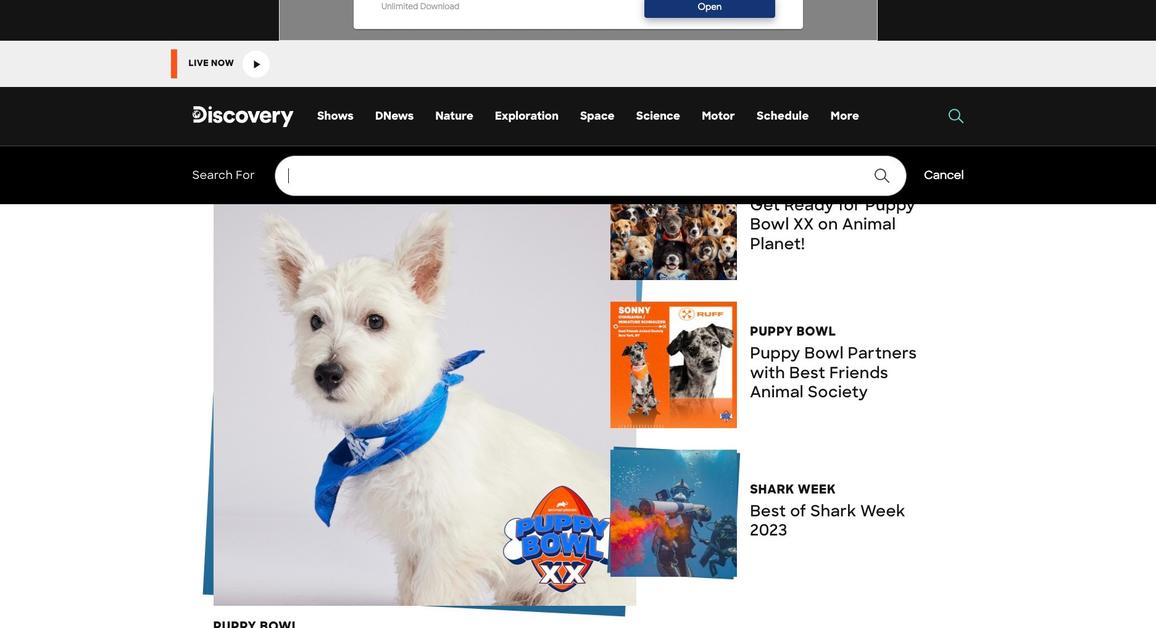 Task type: locate. For each thing, give the bounding box(es) containing it.
site search input text field
[[274, 155, 907, 196]]

puppy bowl partners with best friends animal society image
[[611, 302, 737, 429]]

paul de gelder underwater shooting dye image
[[611, 450, 737, 577]]

Sitewide search field
[[0, 146, 1156, 205]]

submit site search image
[[875, 168, 890, 183]]



Task type: vqa. For each thing, say whether or not it's contained in the screenshot.
by
no



Task type: describe. For each thing, give the bounding box(es) containing it.
get ready for puppy bowl xx on animal planet! image
[[611, 154, 737, 280]]

watch live now image
[[243, 50, 270, 77]]

meet the players of puppy bowl xx image
[[213, 183, 636, 607]]

advertisement element
[[279, 0, 878, 41]]

open site search input image
[[949, 109, 964, 124]]



